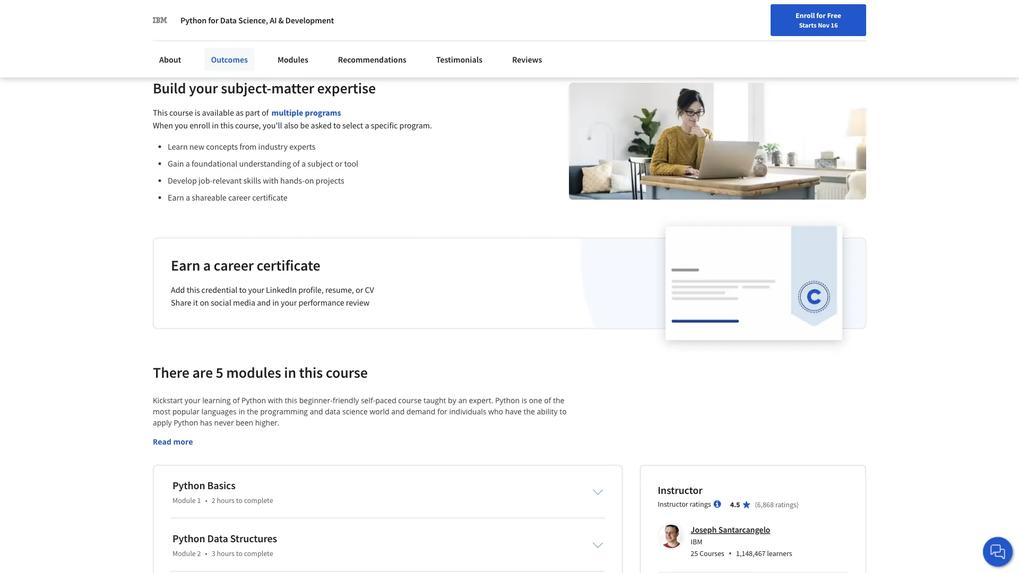 Task type: locate. For each thing, give the bounding box(es) containing it.
for up nov
[[816, 11, 826, 20]]

1 vertical spatial learn
[[168, 141, 188, 152]]

free
[[827, 11, 841, 20]]

on down subject
[[305, 175, 314, 186]]

on inside add this credential to your linkedin profile, resume, or cv share it on social media and in your performance review
[[200, 297, 209, 308]]

ratings up joseph at the bottom right of the page
[[690, 500, 711, 509]]

be
[[300, 120, 309, 131]]

hours down basics at the bottom
[[217, 496, 235, 505]]

• for ibm
[[729, 548, 732, 559]]

0 horizontal spatial the
[[247, 407, 258, 417]]

there
[[153, 363, 189, 382]]

and down beginner-
[[310, 407, 323, 417]]

0 vertical spatial is
[[195, 107, 200, 118]]

taught
[[424, 396, 446, 406]]

1 horizontal spatial and
[[310, 407, 323, 417]]

a right gain
[[186, 158, 190, 169]]

it
[[193, 297, 198, 308]]

multiple
[[271, 107, 303, 118]]

or
[[335, 158, 343, 169], [356, 285, 363, 295]]

you'll
[[263, 120, 282, 131]]

this up programming
[[285, 396, 297, 406]]

1 module from the top
[[173, 496, 196, 505]]

python
[[180, 15, 207, 25], [242, 396, 266, 406], [495, 396, 520, 406], [174, 418, 198, 428], [173, 479, 205, 492], [173, 532, 205, 546]]

course up "demand" at bottom left
[[398, 396, 422, 406]]

an
[[458, 396, 467, 406]]

in inside this course is available as part of multiple programs when you enroll in this course, you'll also be asked to select a specific program.
[[212, 120, 219, 131]]

find your new career link
[[719, 11, 796, 24]]

to inside python data structures module 2 • 3 hours to complete
[[236, 549, 243, 559]]

hours
[[217, 496, 235, 505], [217, 549, 235, 559]]

1 vertical spatial on
[[200, 297, 209, 308]]

0 vertical spatial 2
[[212, 496, 215, 505]]

2 horizontal spatial and
[[391, 407, 405, 417]]

joseph santarcangelo link
[[691, 525, 770, 535]]

more right read
[[173, 437, 193, 447]]

1 vertical spatial complete
[[244, 549, 273, 559]]

learn
[[170, 16, 191, 26], [168, 141, 188, 152]]

to right the ability
[[560, 407, 567, 417]]

1 horizontal spatial is
[[522, 396, 527, 406]]

relevant
[[213, 175, 242, 186]]

more inside read more button
[[173, 437, 193, 447]]

( 6,868 ratings )
[[755, 500, 799, 510]]

your up popular
[[185, 396, 200, 406]]

0 vertical spatial earn
[[168, 192, 184, 203]]

a for gain a foundational understanding of a subject or tool
[[186, 158, 190, 169]]

certificate up linkedin
[[257, 256, 320, 275]]

• right "1"
[[205, 496, 207, 505]]

2 hours from the top
[[217, 549, 235, 559]]

gain a foundational understanding of a subject or tool
[[168, 158, 358, 169]]

instructor up instructor ratings
[[658, 484, 703, 497]]

career up credential
[[214, 256, 254, 275]]

with up programming
[[268, 396, 283, 406]]

0 horizontal spatial course
[[169, 107, 193, 118]]

learn up gain
[[168, 141, 188, 152]]

0 vertical spatial more
[[193, 16, 213, 26]]

is up enroll
[[195, 107, 200, 118]]

career down relevant
[[228, 192, 251, 203]]

learners
[[767, 549, 792, 558]]

your for subject-
[[189, 79, 218, 98]]

specific
[[371, 120, 398, 131]]

or left cv
[[356, 285, 363, 295]]

0 vertical spatial complete
[[244, 496, 273, 505]]

coursera career certificate image
[[666, 227, 842, 340]]

of right part
[[262, 107, 269, 118]]

2 vertical spatial course
[[398, 396, 422, 406]]

coursera
[[238, 16, 271, 26]]

more left about
[[193, 16, 213, 26]]

on right it
[[200, 297, 209, 308]]

1 hours from the top
[[217, 496, 235, 505]]

about
[[159, 54, 181, 65]]

course up friendly
[[326, 363, 368, 382]]

your inside kickstart your learning of python with this beginner-friendly self-paced course taught by an expert. python is one of the most popular languages in the programming and data science world and demand for individuals who have the ability to apply python has never been higher.
[[185, 396, 200, 406]]

0 vertical spatial or
[[335, 158, 343, 169]]

hours right 3
[[217, 549, 235, 559]]

complete down structures
[[244, 549, 273, 559]]

the up the ability
[[553, 396, 564, 406]]

course up you
[[169, 107, 193, 118]]

python for data science, ai & development
[[180, 15, 334, 25]]

python down popular
[[174, 418, 198, 428]]

module inside python data structures module 2 • 3 hours to complete
[[173, 549, 196, 559]]

earn up add
[[171, 256, 200, 275]]

have
[[505, 407, 522, 417]]

the up been
[[247, 407, 258, 417]]

coursera enterprise logos image
[[630, 0, 842, 19]]

in up been
[[239, 407, 245, 417]]

0 horizontal spatial 2
[[197, 549, 201, 559]]

of up the ability
[[544, 396, 551, 406]]

1 vertical spatial hours
[[217, 549, 235, 559]]

your up available
[[189, 79, 218, 98]]

enroll
[[796, 11, 815, 20]]

earn for earn a shareable career certificate
[[168, 192, 184, 203]]

a down the develop
[[186, 192, 190, 203]]

and right media
[[257, 297, 271, 308]]

0 vertical spatial instructor
[[658, 484, 703, 497]]

course
[[169, 107, 193, 118], [326, 363, 368, 382], [398, 396, 422, 406]]

add
[[171, 285, 185, 295]]

0 vertical spatial with
[[263, 175, 279, 186]]

kickstart
[[153, 396, 183, 406]]

None search field
[[151, 7, 406, 28]]

python down "1"
[[173, 532, 205, 546]]

find your new career
[[725, 12, 791, 22]]

instructor up joseph santarcangelo image
[[658, 500, 688, 509]]

the down one
[[524, 407, 535, 417]]

science,
[[238, 15, 268, 25]]

module left "1"
[[173, 496, 196, 505]]

reviews link
[[506, 48, 549, 71]]

read more button
[[153, 436, 193, 448]]

and down paced
[[391, 407, 405, 417]]

2 horizontal spatial course
[[398, 396, 422, 406]]

complete up structures
[[244, 496, 273, 505]]

is left one
[[522, 396, 527, 406]]

• right the courses
[[729, 548, 732, 559]]

programs
[[305, 107, 341, 118]]

a for earn a shareable career certificate
[[186, 192, 190, 203]]

in down available
[[212, 120, 219, 131]]

0 vertical spatial learn
[[170, 16, 191, 26]]

0 vertical spatial course
[[169, 107, 193, 118]]

5
[[216, 363, 223, 382]]

of
[[262, 107, 269, 118], [293, 158, 300, 169], [233, 396, 240, 406], [544, 396, 551, 406]]

part
[[245, 107, 260, 118]]

2
[[212, 496, 215, 505], [197, 549, 201, 559]]

1 vertical spatial or
[[356, 285, 363, 295]]

(
[[755, 500, 757, 510]]

&
[[278, 15, 284, 25]]

data left science,
[[220, 15, 237, 25]]

on
[[305, 175, 314, 186], [200, 297, 209, 308]]

expert.
[[469, 396, 493, 406]]

1 horizontal spatial course
[[326, 363, 368, 382]]

english button
[[796, 0, 860, 35]]

subject-
[[221, 79, 271, 98]]

earn a career certificate
[[171, 256, 320, 275]]

0 horizontal spatial and
[[257, 297, 271, 308]]

courses
[[700, 549, 724, 558]]

this down available
[[220, 120, 234, 131]]

ratings right '6,868'
[[775, 500, 797, 510]]

1 vertical spatial module
[[173, 549, 196, 559]]

• left 3
[[205, 549, 207, 559]]

1 complete from the top
[[244, 496, 273, 505]]

6,868
[[757, 500, 774, 510]]

structures
[[230, 532, 277, 546]]

new
[[755, 12, 769, 22]]

1 vertical spatial earn
[[171, 256, 200, 275]]

learn for learn new concepts from industry experts
[[168, 141, 188, 152]]

development
[[285, 15, 334, 25]]

2 left 3
[[197, 549, 201, 559]]

in down linkedin
[[272, 297, 279, 308]]

1 vertical spatial instructor
[[658, 500, 688, 509]]

0 vertical spatial career
[[228, 192, 251, 203]]

shareable
[[192, 192, 227, 203]]

ratings
[[690, 500, 711, 509], [775, 500, 797, 510]]

1 vertical spatial is
[[522, 396, 527, 406]]

for down taught
[[437, 407, 447, 417]]

career
[[228, 192, 251, 203], [214, 256, 254, 275]]

2 module from the top
[[173, 549, 196, 559]]

a left subject
[[301, 158, 306, 169]]

python inside python data structures module 2 • 3 hours to complete
[[173, 532, 205, 546]]

basics
[[207, 479, 236, 492]]

is inside kickstart your learning of python with this beginner-friendly self-paced course taught by an expert. python is one of the most popular languages in the programming and data science world and demand for individuals who have the ability to apply python has never been higher.
[[522, 396, 527, 406]]

1 vertical spatial with
[[268, 396, 283, 406]]

1 horizontal spatial or
[[356, 285, 363, 295]]

0 horizontal spatial on
[[200, 297, 209, 308]]

who
[[488, 407, 503, 417]]

of inside this course is available as part of multiple programs when you enroll in this course, you'll also be asked to select a specific program.
[[262, 107, 269, 118]]

enroll for free starts nov 16
[[796, 11, 841, 29]]

media
[[233, 297, 255, 308]]

2 complete from the top
[[244, 549, 273, 559]]

or inside add this credential to your linkedin profile, resume, or cv share it on social media and in your performance review
[[356, 285, 363, 295]]

your up media
[[248, 285, 264, 295]]

•
[[205, 496, 207, 505], [729, 548, 732, 559], [205, 549, 207, 559]]

to inside this course is available as part of multiple programs when you enroll in this course, you'll also be asked to select a specific program.
[[333, 120, 341, 131]]

reviews
[[512, 54, 542, 65]]

0 vertical spatial module
[[173, 496, 196, 505]]

0 horizontal spatial is
[[195, 107, 200, 118]]

a right select
[[365, 120, 369, 131]]

earn
[[168, 192, 184, 203], [171, 256, 200, 275]]

modules link
[[271, 48, 315, 71]]

individuals
[[449, 407, 486, 417]]

to down structures
[[236, 549, 243, 559]]

1 vertical spatial course
[[326, 363, 368, 382]]

2 right "1"
[[212, 496, 215, 505]]

a up credential
[[203, 256, 211, 275]]

earn down the develop
[[168, 192, 184, 203]]

recommendations
[[338, 54, 406, 65]]

in inside add this credential to your linkedin profile, resume, or cv share it on social media and in your performance review
[[272, 297, 279, 308]]

for left science,
[[208, 15, 218, 25]]

1 instructor from the top
[[658, 484, 703, 497]]

with down understanding
[[263, 175, 279, 186]]

python up "1"
[[173, 479, 205, 492]]

when
[[153, 120, 173, 131]]

a inside this course is available as part of multiple programs when you enroll in this course, you'll also be asked to select a specific program.
[[365, 120, 369, 131]]

data up 3
[[207, 532, 228, 546]]

cv
[[365, 285, 374, 295]]

to inside "python basics module 1 • 2 hours to complete"
[[236, 496, 243, 505]]

• inside python data structures module 2 • 3 hours to complete
[[205, 549, 207, 559]]

to inside add this credential to your linkedin profile, resume, or cv share it on social media and in your performance review
[[239, 285, 246, 295]]

1 horizontal spatial the
[[524, 407, 535, 417]]

1 vertical spatial data
[[207, 532, 228, 546]]

of up hands-
[[293, 158, 300, 169]]

module left 3
[[173, 549, 196, 559]]

1 horizontal spatial 2
[[212, 496, 215, 505]]

demand
[[407, 407, 435, 417]]

1 vertical spatial more
[[173, 437, 193, 447]]

and inside add this credential to your linkedin profile, resume, or cv share it on social media and in your performance review
[[257, 297, 271, 308]]

to up media
[[239, 285, 246, 295]]

0 vertical spatial hours
[[217, 496, 235, 505]]

1 vertical spatial 2
[[197, 549, 201, 559]]

with inside kickstart your learning of python with this beginner-friendly self-paced course taught by an expert. python is one of the most popular languages in the programming and data science world and demand for individuals who have the ability to apply python has never been higher.
[[268, 396, 283, 406]]

your
[[740, 12, 754, 22], [189, 79, 218, 98], [248, 285, 264, 295], [281, 297, 297, 308], [185, 396, 200, 406]]

to right "1"
[[236, 496, 243, 505]]

enroll
[[190, 120, 210, 131]]

• inside joseph santarcangelo ibm 25 courses • 1,148,467 learners
[[729, 548, 732, 559]]

2 instructor from the top
[[658, 500, 688, 509]]

subject
[[307, 158, 333, 169]]

to left select
[[333, 120, 341, 131]]

hours inside "python basics module 1 • 2 hours to complete"
[[217, 496, 235, 505]]

0 vertical spatial data
[[220, 15, 237, 25]]

module
[[173, 496, 196, 505], [173, 549, 196, 559]]

0 vertical spatial on
[[305, 175, 314, 186]]

or left the tool
[[335, 158, 343, 169]]

certificate down the develop job-relevant skills with hands-on projects
[[252, 192, 288, 203]]

learn for learn more about coursera for business
[[170, 16, 191, 26]]

santarcangelo
[[718, 525, 770, 535]]

your right find
[[740, 12, 754, 22]]

expertise
[[317, 79, 376, 98]]

this up it
[[187, 285, 200, 295]]

1 horizontal spatial on
[[305, 175, 314, 186]]

learn right ibm image
[[170, 16, 191, 26]]



Task type: vqa. For each thing, say whether or not it's contained in the screenshot.
Arts and Humanities's Show more button
no



Task type: describe. For each thing, give the bounding box(es) containing it.
most
[[153, 407, 170, 417]]

course inside this course is available as part of multiple programs when you enroll in this course, you'll also be asked to select a specific program.
[[169, 107, 193, 118]]

tool
[[344, 158, 358, 169]]

1 vertical spatial career
[[214, 256, 254, 275]]

business
[[285, 16, 317, 26]]

your down linkedin
[[281, 297, 297, 308]]

for inside kickstart your learning of python with this beginner-friendly self-paced course taught by an expert. python is one of the most popular languages in the programming and data science world and demand for individuals who have the ability to apply python has never been higher.
[[437, 407, 447, 417]]

you
[[175, 120, 188, 131]]

industry
[[258, 141, 288, 152]]

kickstart your learning of python with this beginner-friendly self-paced course taught by an expert. python is one of the most popular languages in the programming and data science world and demand for individuals who have the ability to apply python has never been higher.
[[153, 396, 569, 428]]

this
[[153, 107, 168, 118]]

projects
[[316, 175, 344, 186]]

beginner-
[[299, 396, 333, 406]]

learn more about coursera for business link
[[170, 16, 317, 26]]

higher.
[[255, 418, 279, 428]]

build
[[153, 79, 186, 98]]

this inside this course is available as part of multiple programs when you enroll in this course, you'll also be asked to select a specific program.
[[220, 120, 234, 131]]

• for structures
[[205, 549, 207, 559]]

popular
[[172, 407, 200, 417]]

0 horizontal spatial or
[[335, 158, 343, 169]]

python inside "python basics module 1 • 2 hours to complete"
[[173, 479, 205, 492]]

2 horizontal spatial the
[[553, 396, 564, 406]]

complete inside "python basics module 1 • 2 hours to complete"
[[244, 496, 273, 505]]

joseph santarcangelo ibm 25 courses • 1,148,467 learners
[[691, 525, 792, 559]]

paced
[[375, 396, 396, 406]]

gain
[[168, 158, 184, 169]]

world
[[370, 407, 389, 417]]

starts
[[799, 21, 817, 29]]

this inside kickstart your learning of python with this beginner-friendly self-paced course taught by an expert. python is one of the most popular languages in the programming and data science world and demand for individuals who have the ability to apply python has never been higher.
[[285, 396, 297, 406]]

instructor for instructor
[[658, 484, 703, 497]]

)
[[797, 500, 799, 510]]

understanding
[[239, 158, 291, 169]]

to inside kickstart your learning of python with this beginner-friendly self-paced course taught by an expert. python is one of the most popular languages in the programming and data science world and demand for individuals who have the ability to apply python has never been higher.
[[560, 407, 567, 417]]

social
[[211, 297, 231, 308]]

instructor for instructor ratings
[[658, 500, 688, 509]]

course,
[[235, 120, 261, 131]]

this inside add this credential to your linkedin profile, resume, or cv share it on social media and in your performance review
[[187, 285, 200, 295]]

profile,
[[298, 285, 324, 295]]

joseph santarcangelo image
[[659, 525, 683, 548]]

by
[[448, 396, 456, 406]]

show notifications image
[[876, 13, 889, 26]]

foundational
[[192, 158, 237, 169]]

there are 5 modules in this course
[[153, 363, 368, 382]]

earn for earn a career certificate
[[171, 256, 200, 275]]

read more
[[153, 437, 193, 447]]

also
[[284, 120, 299, 131]]

more for read
[[173, 437, 193, 447]]

for left the business
[[272, 16, 283, 26]]

your for learning
[[185, 396, 200, 406]]

add this credential to your linkedin profile, resume, or cv share it on social media and in your performance review
[[171, 285, 374, 308]]

review
[[346, 297, 370, 308]]

skills
[[243, 175, 261, 186]]

has
[[200, 418, 212, 428]]

experts
[[289, 141, 316, 152]]

learn new concepts from industry experts
[[168, 141, 316, 152]]

2 inside python data structures module 2 • 3 hours to complete
[[197, 549, 201, 559]]

2 inside "python basics module 1 • 2 hours to complete"
[[212, 496, 215, 505]]

25
[[691, 549, 698, 558]]

available
[[202, 107, 234, 118]]

recommendations link
[[332, 48, 413, 71]]

select
[[342, 120, 363, 131]]

develop job-relevant skills with hands-on projects
[[168, 175, 344, 186]]

learn more about coursera for business
[[170, 16, 317, 26]]

performance
[[299, 297, 344, 308]]

course inside kickstart your learning of python with this beginner-friendly self-paced course taught by an expert. python is one of the most popular languages in the programming and data science world and demand for individuals who have the ability to apply python has never been higher.
[[398, 396, 422, 406]]

matter
[[271, 79, 314, 98]]

0 horizontal spatial ratings
[[690, 500, 711, 509]]

been
[[236, 418, 253, 428]]

credential
[[202, 285, 237, 295]]

in inside kickstart your learning of python with this beginner-friendly self-paced course taught by an expert. python is one of the most popular languages in the programming and data science world and demand for individuals who have the ability to apply python has never been higher.
[[239, 407, 245, 417]]

for inside enroll for free starts nov 16
[[816, 11, 826, 20]]

ibm
[[691, 537, 702, 547]]

chat with us image
[[989, 544, 1006, 561]]

apply
[[153, 418, 172, 428]]

linkedin
[[266, 285, 297, 295]]

3
[[212, 549, 215, 559]]

program.
[[399, 120, 432, 131]]

complete inside python data structures module 2 • 3 hours to complete
[[244, 549, 273, 559]]

joseph
[[691, 525, 717, 535]]

hours inside python data structures module 2 • 3 hours to complete
[[217, 549, 235, 559]]

python up been
[[242, 396, 266, 406]]

python left about
[[180, 15, 207, 25]]

read
[[153, 437, 171, 447]]

asked
[[311, 120, 332, 131]]

about link
[[153, 48, 188, 71]]

0 vertical spatial certificate
[[252, 192, 288, 203]]

a for earn a career certificate
[[203, 256, 211, 275]]

multiple programs button
[[271, 106, 341, 119]]

1 vertical spatial certificate
[[257, 256, 320, 275]]

learning
[[202, 396, 231, 406]]

in right modules
[[284, 363, 296, 382]]

earn a shareable career certificate
[[168, 192, 288, 203]]

self-
[[361, 396, 375, 406]]

more for learn
[[193, 16, 213, 26]]

outcomes
[[211, 54, 248, 65]]

hands-
[[280, 175, 305, 186]]

ibm image
[[153, 13, 168, 28]]

python data structures module 2 • 3 hours to complete
[[173, 532, 277, 559]]

of right learning
[[233, 396, 240, 406]]

module inside "python basics module 1 • 2 hours to complete"
[[173, 496, 196, 505]]

languages
[[202, 407, 237, 417]]

data
[[325, 407, 340, 417]]

build your subject-matter expertise
[[153, 79, 376, 98]]

job-
[[199, 175, 213, 186]]

as
[[236, 107, 244, 118]]

one
[[529, 396, 542, 406]]

friendly
[[333, 396, 359, 406]]

4.5
[[730, 500, 740, 510]]

from
[[240, 141, 257, 152]]

python up have
[[495, 396, 520, 406]]

ai
[[270, 15, 277, 25]]

is inside this course is available as part of multiple programs when you enroll in this course, you'll also be asked to select a specific program.
[[195, 107, 200, 118]]

data inside python data structures module 2 • 3 hours to complete
[[207, 532, 228, 546]]

concepts
[[206, 141, 238, 152]]

ability
[[537, 407, 558, 417]]

your for new
[[740, 12, 754, 22]]

• inside "python basics module 1 • 2 hours to complete"
[[205, 496, 207, 505]]

this up beginner-
[[299, 363, 323, 382]]

develop
[[168, 175, 197, 186]]

1 horizontal spatial ratings
[[775, 500, 797, 510]]

1
[[197, 496, 201, 505]]



